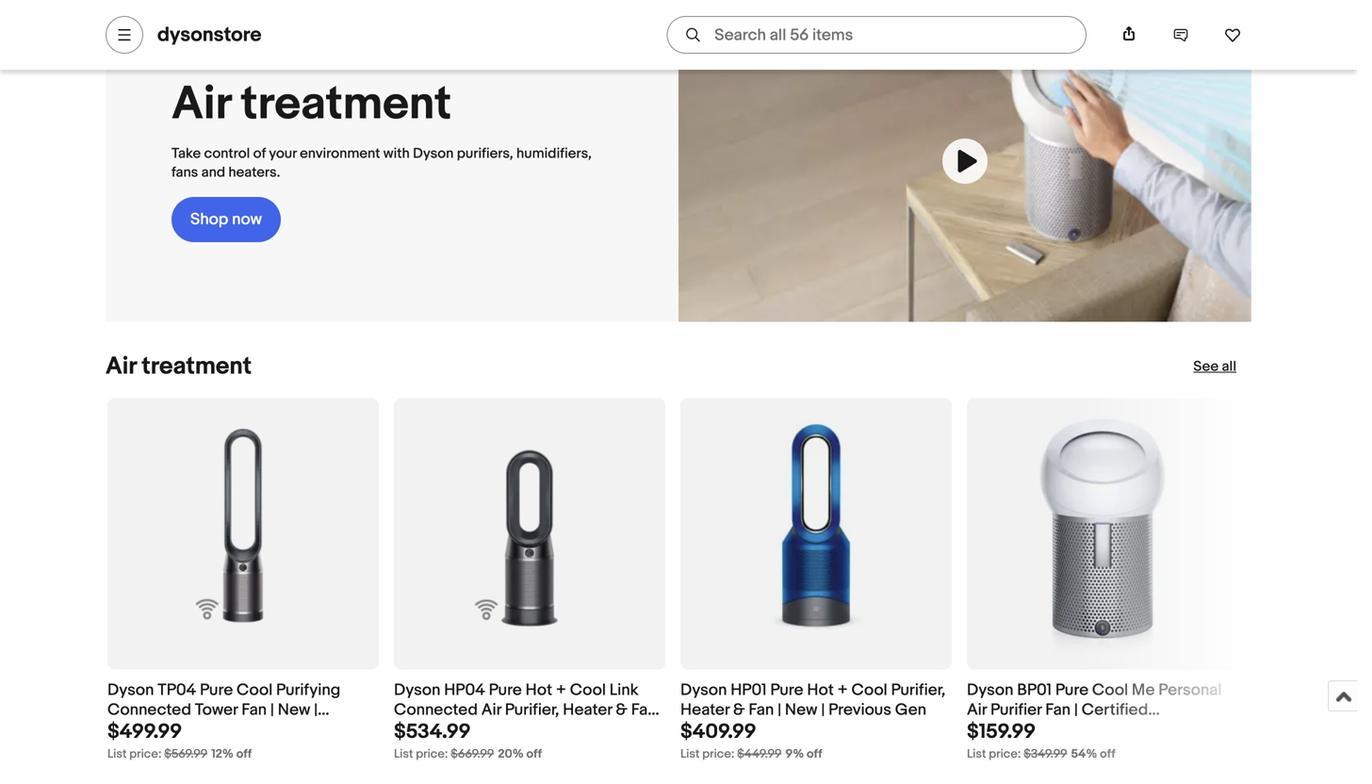 Task type: vqa. For each thing, say whether or not it's contained in the screenshot.
the $159.99 List price: $349.99 54% off
yes



Task type: describe. For each thing, give the bounding box(es) containing it.
purifier
[[991, 700, 1042, 720]]

fan inside dyson bp01 pure cool me personal air purifier fan | certified refurbished
[[1046, 700, 1071, 720]]

price: for $534.99
[[416, 747, 448, 761]]

dyson tp04 pure cool purifying connected tower fan | new | previous gen button
[[107, 681, 379, 740]]

see all
[[1194, 358, 1237, 375]]

humidifiers,
[[517, 145, 592, 162]]

pure for $499.99
[[200, 681, 233, 701]]

$499.99 list price: $569.99 12% off
[[107, 720, 252, 761]]

& inside dyson hp04 pure hot + cool link connected air purifier, heater & fan | new |
[[616, 700, 628, 720]]

cool inside the dyson tp04 pure cool purifying connected tower fan | new | previous gen
[[237, 681, 273, 701]]

connected inside the dyson tp04 pure cool purifying connected tower fan | new | previous gen
[[107, 700, 191, 720]]

$534.99
[[394, 720, 471, 744]]

pure for $534.99
[[489, 681, 522, 701]]

$669.99
[[451, 747, 494, 761]]

dyson bp01 pure cool me personal air purifier fan | certified refurbished : quick view image
[[967, 398, 1239, 670]]

previous inside dyson hp01 pure hot + cool purifier, heater & fan | new | previous gen
[[829, 700, 892, 720]]

$159.99 list price: $349.99 54% off
[[967, 720, 1116, 761]]

0 vertical spatial air treatment
[[172, 76, 452, 132]]

heater inside dyson hp04 pure hot + cool link connected air purifier, heater & fan | new |
[[563, 700, 612, 720]]

off for $499.99
[[236, 747, 252, 761]]

fan inside the dyson tp04 pure cool purifying connected tower fan | new | previous gen
[[242, 700, 267, 720]]

dyson bp01 pure cool me personal air purifier fan | certified refurbished button
[[967, 681, 1239, 740]]

dyson for $409.99
[[681, 681, 727, 701]]

off for $159.99
[[1100, 747, 1116, 761]]

new inside dyson hp01 pure hot + cool purifier, heater & fan | new | previous gen
[[785, 700, 818, 720]]

dysonstore link
[[157, 23, 262, 47]]

now
[[232, 210, 262, 229]]

dyson hp01 pure hot + cool purifier, heater & fan | new | previous gen
[[681, 681, 946, 720]]

cool inside dyson bp01 pure cool me personal air purifier fan | certified refurbished
[[1092, 681, 1128, 701]]

shop now
[[190, 210, 262, 229]]

pure for $409.99
[[770, 681, 804, 701]]

shop now link
[[172, 197, 281, 242]]

off for $534.99
[[526, 747, 542, 761]]

hot for $534.99
[[526, 681, 552, 701]]

1 vertical spatial treatment
[[142, 352, 252, 381]]

new inside the dyson tp04 pure cool purifying connected tower fan | new | previous gen
[[278, 700, 310, 720]]

& inside dyson hp01 pure hot + cool purifier, heater & fan | new | previous gen
[[733, 700, 745, 720]]

dyson for $534.99
[[394, 681, 441, 701]]

Search all 56 items field
[[667, 16, 1087, 54]]

list for $499.99
[[107, 747, 127, 761]]

gen inside the dyson tp04 pure cool purifying connected tower fan | new | previous gen
[[174, 720, 205, 740]]

see all link
[[664, 358, 1237, 390]]

20%
[[498, 747, 524, 761]]

$499.99
[[107, 720, 182, 744]]

$409.99 list price: $449.99 9% off
[[681, 720, 822, 761]]

take control of your environment with dyson purifiers, humidifiers, fans and heaters.
[[172, 145, 592, 181]]

fan inside dyson hp04 pure hot + cool link connected air purifier, heater & fan | new |
[[631, 700, 657, 720]]

purifier, inside dyson hp04 pure hot + cool link connected air purifier, heater & fan | new |
[[505, 700, 559, 720]]

off for $409.99
[[807, 747, 822, 761]]

dyson for $499.99
[[107, 681, 154, 701]]

me
[[1132, 681, 1155, 701]]

of
[[253, 145, 266, 162]]

cool inside dyson hp01 pure hot + cool purifier, heater & fan | new | previous gen
[[852, 681, 888, 701]]

your
[[269, 145, 297, 162]]

heaters.
[[228, 164, 280, 181]]

purifier, inside dyson hp01 pure hot + cool purifier, heater & fan | new | previous gen
[[891, 681, 946, 701]]

pure for $159.99
[[1056, 681, 1089, 701]]

list for $534.99
[[394, 747, 413, 761]]

tp04
[[158, 681, 196, 701]]

dysonstore
[[157, 23, 262, 47]]

purifiers,
[[457, 145, 513, 162]]

control
[[204, 145, 250, 162]]

price: for $159.99
[[989, 747, 1021, 761]]



Task type: locate. For each thing, give the bounding box(es) containing it.
hp01
[[731, 681, 767, 701]]

1 off from the left
[[236, 747, 252, 761]]

4 fan from the left
[[1046, 700, 1071, 720]]

$449.99
[[737, 747, 782, 761]]

2 price: from the left
[[416, 747, 448, 761]]

dyson for $159.99
[[967, 681, 1014, 701]]

2 pure from the left
[[489, 681, 522, 701]]

1 horizontal spatial connected
[[394, 700, 478, 720]]

0 horizontal spatial gen
[[174, 720, 205, 740]]

hot right 'hp01'
[[807, 681, 834, 701]]

$569.99
[[164, 747, 208, 761]]

dyson hp04 pure hot + cool link connected air purifier, heater & fan | new | button
[[394, 681, 666, 740]]

list inside $499.99 list price: $569.99 12% off
[[107, 747, 127, 761]]

3 list from the left
[[681, 747, 700, 761]]

dyson bp01 pure cool me personal air purifier fan | certified refurbished
[[967, 681, 1222, 740]]

gen
[[895, 700, 927, 720], [174, 720, 205, 740]]

$534.99 list price: $669.99 20% off
[[394, 720, 542, 761]]

0 horizontal spatial new
[[278, 700, 310, 720]]

gen left $159.99
[[895, 700, 927, 720]]

fan up $449.99
[[749, 700, 774, 720]]

1 horizontal spatial &
[[733, 700, 745, 720]]

fan inside dyson hp01 pure hot + cool purifier, heater & fan | new | previous gen
[[749, 700, 774, 720]]

dyson hp04 pure hot + cool link connected air purifier, heater & fan | new |
[[394, 681, 664, 740]]

2 + from the left
[[838, 681, 848, 701]]

0 horizontal spatial purifier,
[[505, 700, 559, 720]]

gen up '$569.99'
[[174, 720, 205, 740]]

2 cool from the left
[[570, 681, 606, 701]]

hot right hp04
[[526, 681, 552, 701]]

treatment
[[241, 76, 452, 132], [142, 352, 252, 381]]

air inside dyson bp01 pure cool me personal air purifier fan | certified refurbished
[[967, 700, 987, 720]]

1 horizontal spatial new
[[394, 720, 427, 740]]

0 horizontal spatial heater
[[563, 700, 612, 720]]

price: down $534.99
[[416, 747, 448, 761]]

list inside $409.99 list price: $449.99 9% off
[[681, 747, 700, 761]]

2 horizontal spatial new
[[785, 700, 818, 720]]

heater
[[563, 700, 612, 720], [681, 700, 730, 720]]

list down $409.99
[[681, 747, 700, 761]]

pure right hp04
[[489, 681, 522, 701]]

1 & from the left
[[616, 700, 628, 720]]

dyson inside the dyson tp04 pure cool purifying connected tower fan | new | previous gen
[[107, 681, 154, 701]]

off inside $534.99 list price: $669.99 20% off
[[526, 747, 542, 761]]

1 fan from the left
[[242, 700, 267, 720]]

air
[[172, 76, 231, 132], [106, 352, 136, 381], [481, 700, 501, 720], [967, 700, 987, 720]]

price: for $499.99
[[129, 747, 162, 761]]

12%
[[211, 747, 234, 761]]

3 pure from the left
[[770, 681, 804, 701]]

+ inside dyson hp01 pure hot + cool purifier, heater & fan | new | previous gen
[[838, 681, 848, 701]]

4 off from the left
[[1100, 747, 1116, 761]]

1 connected from the left
[[107, 700, 191, 720]]

list down $534.99
[[394, 747, 413, 761]]

connected
[[107, 700, 191, 720], [394, 700, 478, 720]]

$159.99
[[967, 720, 1036, 744]]

|
[[270, 700, 274, 720], [314, 700, 318, 720], [660, 700, 664, 720], [778, 700, 782, 720], [821, 700, 825, 720], [1075, 700, 1078, 720], [430, 720, 434, 740]]

list inside $159.99 list price: $349.99 54% off
[[967, 747, 986, 761]]

connected up '$569.99'
[[107, 700, 191, 720]]

1 price: from the left
[[129, 747, 162, 761]]

+
[[556, 681, 566, 701], [838, 681, 848, 701]]

2 list from the left
[[394, 747, 413, 761]]

fan right tower
[[242, 700, 267, 720]]

0 horizontal spatial connected
[[107, 700, 191, 720]]

connected inside dyson hp04 pure hot + cool link connected air purifier, heater & fan | new |
[[394, 700, 478, 720]]

4 pure from the left
[[1056, 681, 1089, 701]]

hp04
[[444, 681, 485, 701]]

bp01
[[1017, 681, 1052, 701]]

2 hot from the left
[[807, 681, 834, 701]]

off right the 9%
[[807, 747, 822, 761]]

fans
[[172, 164, 198, 181]]

hot for $409.99
[[807, 681, 834, 701]]

0 horizontal spatial +
[[556, 681, 566, 701]]

1 cool from the left
[[237, 681, 273, 701]]

dyson right with
[[413, 145, 454, 162]]

dyson hp04 pure hot + cool link connected air purifier, heater & fan | new | : quick view image
[[439, 398, 620, 670]]

off right 20%
[[526, 747, 542, 761]]

pure
[[200, 681, 233, 701], [489, 681, 522, 701], [770, 681, 804, 701], [1056, 681, 1089, 701]]

$349.99
[[1024, 747, 1068, 761]]

connected up '$669.99'
[[394, 700, 478, 720]]

purifier,
[[891, 681, 946, 701], [505, 700, 559, 720]]

0 horizontal spatial &
[[616, 700, 628, 720]]

off right 54%
[[1100, 747, 1116, 761]]

personal
[[1159, 681, 1222, 701]]

list for $409.99
[[681, 747, 700, 761]]

dyson hp01 pure hot + cool purifier, heater & fan | new | previous gen : quick view image
[[720, 398, 913, 670]]

air treatment
[[172, 76, 452, 132], [106, 352, 252, 381]]

pure inside dyson bp01 pure cool me personal air purifier fan | certified refurbished
[[1056, 681, 1089, 701]]

off right 12%
[[236, 747, 252, 761]]

1 horizontal spatial hot
[[807, 681, 834, 701]]

3 off from the left
[[807, 747, 822, 761]]

1 horizontal spatial gen
[[895, 700, 927, 720]]

1 horizontal spatial previous
[[829, 700, 892, 720]]

refurbished
[[967, 720, 1057, 740]]

price: down $159.99
[[989, 747, 1021, 761]]

dyson tp04 pure cool purifying connected tower fan | new | previous gen
[[107, 681, 341, 740]]

price: inside $409.99 list price: $449.99 9% off
[[703, 747, 735, 761]]

dyson tp04 pure cool purifying connected tower fan | new | previous gen : quick view image
[[153, 398, 334, 670]]

off inside $499.99 list price: $569.99 12% off
[[236, 747, 252, 761]]

purifying
[[276, 681, 341, 701]]

cool
[[237, 681, 273, 701], [570, 681, 606, 701], [852, 681, 888, 701], [1092, 681, 1128, 701]]

3 fan from the left
[[749, 700, 774, 720]]

see
[[1194, 358, 1219, 375]]

fan right purifier on the right
[[1046, 700, 1071, 720]]

9%
[[786, 747, 804, 761]]

hot
[[526, 681, 552, 701], [807, 681, 834, 701]]

dyson up '$499.99'
[[107, 681, 154, 701]]

&
[[616, 700, 628, 720], [733, 700, 745, 720]]

environment
[[300, 145, 380, 162]]

+ for $409.99
[[838, 681, 848, 701]]

list down $159.99
[[967, 747, 986, 761]]

shop
[[190, 210, 228, 229]]

+ left link
[[556, 681, 566, 701]]

price: for $409.99
[[703, 747, 735, 761]]

2 fan from the left
[[631, 700, 657, 720]]

off
[[236, 747, 252, 761], [526, 747, 542, 761], [807, 747, 822, 761], [1100, 747, 1116, 761]]

hot inside dyson hp01 pure hot + cool purifier, heater & fan | new | previous gen
[[807, 681, 834, 701]]

1 list from the left
[[107, 747, 127, 761]]

1 + from the left
[[556, 681, 566, 701]]

4 cool from the left
[[1092, 681, 1128, 701]]

hot inside dyson hp04 pure hot + cool link connected air purifier, heater & fan | new |
[[526, 681, 552, 701]]

3 price: from the left
[[703, 747, 735, 761]]

1 horizontal spatial purifier,
[[891, 681, 946, 701]]

2 connected from the left
[[394, 700, 478, 720]]

off inside $409.99 list price: $449.99 9% off
[[807, 747, 822, 761]]

price: down $409.99
[[703, 747, 735, 761]]

and
[[201, 164, 225, 181]]

price: down '$499.99'
[[129, 747, 162, 761]]

list down '$499.99'
[[107, 747, 127, 761]]

new inside dyson hp04 pure hot + cool link connected air purifier, heater & fan | new |
[[394, 720, 427, 740]]

all
[[1222, 358, 1237, 375]]

dyson inside dyson hp01 pure hot + cool purifier, heater & fan | new | previous gen
[[681, 681, 727, 701]]

dyson
[[413, 145, 454, 162], [107, 681, 154, 701], [394, 681, 441, 701], [681, 681, 727, 701], [967, 681, 1014, 701]]

1 pure from the left
[[200, 681, 233, 701]]

fan left $409.99
[[631, 700, 657, 720]]

new
[[278, 700, 310, 720], [785, 700, 818, 720], [394, 720, 427, 740]]

take
[[172, 145, 201, 162]]

price: inside $534.99 list price: $669.99 20% off
[[416, 747, 448, 761]]

2 heater from the left
[[681, 700, 730, 720]]

dyson inside dyson bp01 pure cool me personal air purifier fan | certified refurbished
[[967, 681, 1014, 701]]

dyson up $159.99
[[967, 681, 1014, 701]]

pure inside the dyson tp04 pure cool purifying connected tower fan | new | previous gen
[[200, 681, 233, 701]]

1 horizontal spatial +
[[838, 681, 848, 701]]

4 price: from the left
[[989, 747, 1021, 761]]

4 list from the left
[[967, 747, 986, 761]]

previous inside the dyson tp04 pure cool purifying connected tower fan | new | previous gen
[[107, 720, 170, 740]]

list
[[107, 747, 127, 761], [394, 747, 413, 761], [681, 747, 700, 761], [967, 747, 986, 761]]

+ for $534.99
[[556, 681, 566, 701]]

54%
[[1071, 747, 1098, 761]]

gen inside dyson hp01 pure hot + cool purifier, heater & fan | new | previous gen
[[895, 700, 927, 720]]

dyson inside take control of your environment with dyson purifiers, humidifiers, fans and heaters.
[[413, 145, 454, 162]]

with
[[383, 145, 410, 162]]

0 horizontal spatial hot
[[526, 681, 552, 701]]

pure inside dyson hp01 pure hot + cool purifier, heater & fan | new | previous gen
[[770, 681, 804, 701]]

pure right bp01
[[1056, 681, 1089, 701]]

certified
[[1082, 700, 1148, 720]]

3 cool from the left
[[852, 681, 888, 701]]

pure inside dyson hp04 pure hot + cool link connected air purifier, heater & fan | new |
[[489, 681, 522, 701]]

+ inside dyson hp04 pure hot + cool link connected air purifier, heater & fan | new |
[[556, 681, 566, 701]]

heater inside dyson hp01 pure hot + cool purifier, heater & fan | new | previous gen
[[681, 700, 730, 720]]

0 horizontal spatial previous
[[107, 720, 170, 740]]

list for $159.99
[[967, 747, 986, 761]]

1 vertical spatial air treatment
[[106, 352, 252, 381]]

tower
[[195, 700, 238, 720]]

pure right tp04
[[200, 681, 233, 701]]

dyson up $409.99
[[681, 681, 727, 701]]

1 heater from the left
[[563, 700, 612, 720]]

2 & from the left
[[733, 700, 745, 720]]

dyson hp01 pure hot + cool purifier, heater & fan | new | previous gen button
[[681, 681, 952, 720]]

price: inside $499.99 list price: $569.99 12% off
[[129, 747, 162, 761]]

| inside dyson bp01 pure cool me personal air purifier fan | certified refurbished
[[1075, 700, 1078, 720]]

previous
[[829, 700, 892, 720], [107, 720, 170, 740]]

fan
[[242, 700, 267, 720], [631, 700, 657, 720], [749, 700, 774, 720], [1046, 700, 1071, 720]]

price: inside $159.99 list price: $349.99 54% off
[[989, 747, 1021, 761]]

2 off from the left
[[526, 747, 542, 761]]

dyson up $534.99
[[394, 681, 441, 701]]

$409.99
[[681, 720, 757, 744]]

+ right 'hp01'
[[838, 681, 848, 701]]

0 vertical spatial treatment
[[241, 76, 452, 132]]

dyson inside dyson hp04 pure hot + cool link connected air purifier, heater & fan | new |
[[394, 681, 441, 701]]

1 horizontal spatial heater
[[681, 700, 730, 720]]

cool inside dyson hp04 pure hot + cool link connected air purifier, heater & fan | new |
[[570, 681, 606, 701]]

link
[[610, 681, 639, 701]]

list inside $534.99 list price: $669.99 20% off
[[394, 747, 413, 761]]

1 hot from the left
[[526, 681, 552, 701]]

air inside dyson hp04 pure hot + cool link connected air purifier, heater & fan | new |
[[481, 700, 501, 720]]

save this seller dysonofficial image
[[1224, 26, 1241, 43]]

pure right 'hp01'
[[770, 681, 804, 701]]

off inside $159.99 list price: $349.99 54% off
[[1100, 747, 1116, 761]]

price:
[[129, 747, 162, 761], [416, 747, 448, 761], [703, 747, 735, 761], [989, 747, 1021, 761]]



